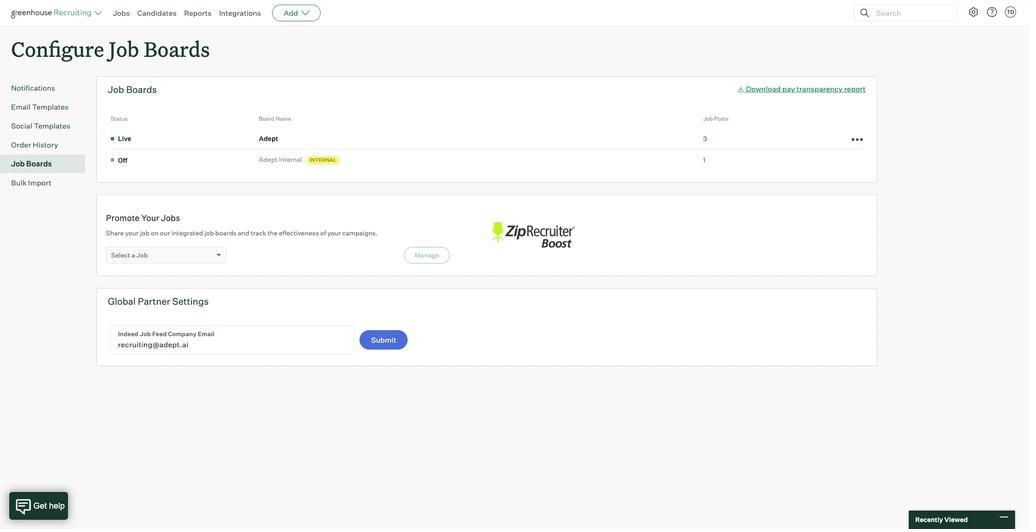 Task type: locate. For each thing, give the bounding box(es) containing it.
board
[[259, 115, 275, 122]]

report
[[845, 84, 866, 94]]

templates up the social templates link
[[32, 102, 69, 112]]

adept down board
[[259, 135, 278, 142]]

share
[[106, 229, 124, 237]]

job
[[109, 35, 139, 62], [108, 84, 124, 95], [703, 115, 713, 122], [11, 159, 25, 169], [137, 251, 148, 259]]

0 vertical spatial templates
[[32, 102, 69, 112]]

internal
[[279, 156, 302, 163], [310, 157, 337, 163]]

import
[[28, 178, 51, 188]]

candidates
[[137, 8, 177, 18]]

2 vertical spatial boards
[[26, 159, 52, 169]]

templates down email templates link
[[34, 121, 70, 131]]

candidates link
[[137, 8, 177, 18]]

Search text field
[[874, 6, 949, 20]]

of
[[320, 229, 326, 237]]

share your job on our integrated job boards and track the effectiveness of your campaigns.
[[106, 229, 378, 237]]

1 vertical spatial templates
[[34, 121, 70, 131]]

1 vertical spatial jobs
[[161, 213, 180, 223]]

add button
[[272, 5, 321, 21]]

integrations
[[219, 8, 261, 18]]

integrated
[[172, 229, 203, 237]]

configure image
[[968, 6, 980, 18]]

boards down candidates link
[[144, 35, 210, 62]]

email templates
[[11, 102, 69, 112]]

job boards up "bulk import"
[[11, 159, 52, 169]]

0 vertical spatial job boards
[[108, 84, 157, 95]]

adept internal
[[259, 156, 302, 163]]

submit
[[371, 336, 396, 345]]

0 vertical spatial adept
[[259, 135, 278, 142]]

order history link
[[11, 139, 81, 151]]

greenhouse recruiting image
[[11, 7, 94, 19]]

history
[[33, 140, 58, 150]]

configure
[[11, 35, 104, 62]]

job right a
[[137, 251, 148, 259]]

download pay transparency report link
[[737, 84, 866, 94]]

job up status
[[108, 84, 124, 95]]

email templates link
[[11, 101, 81, 113]]

the
[[268, 229, 278, 237]]

templates
[[32, 102, 69, 112], [34, 121, 70, 131]]

internal down adept link
[[279, 156, 302, 163]]

job left boards
[[205, 229, 214, 237]]

your right share
[[125, 229, 139, 237]]

job left on
[[140, 229, 150, 237]]

boards
[[144, 35, 210, 62], [126, 84, 157, 95], [26, 159, 52, 169]]

social templates
[[11, 121, 70, 131]]

internal right the adept internal link
[[310, 157, 337, 163]]

jobs
[[113, 8, 130, 18], [161, 213, 180, 223]]

adept for adept internal
[[259, 156, 278, 163]]

name
[[276, 115, 291, 122]]

submit button
[[360, 331, 408, 350]]

adept down adept link
[[259, 156, 278, 163]]

partner
[[138, 296, 170, 307]]

bulk import
[[11, 178, 51, 188]]

adept
[[259, 135, 278, 142], [259, 156, 278, 163]]

boards
[[215, 229, 237, 237]]

job boards link
[[11, 158, 81, 170]]

your
[[125, 229, 139, 237], [328, 229, 341, 237]]

download
[[746, 84, 781, 94]]

1
[[703, 156, 706, 164]]

0 vertical spatial boards
[[144, 35, 210, 62]]

1 job from the left
[[140, 229, 150, 237]]

2 adept from the top
[[259, 156, 278, 163]]

campaigns.
[[343, 229, 378, 237]]

0 horizontal spatial job boards
[[11, 159, 52, 169]]

add
[[284, 8, 298, 18]]

recently
[[916, 516, 943, 524]]

on
[[151, 229, 159, 237]]

reports link
[[184, 8, 212, 18]]

reports
[[184, 8, 212, 18]]

download pay transparency report
[[746, 84, 866, 94]]

1 horizontal spatial job
[[205, 229, 214, 237]]

0 horizontal spatial job
[[140, 229, 150, 237]]

settings
[[172, 296, 209, 307]]

Indeed Job Feed Company Email text field
[[111, 326, 354, 354]]

1 vertical spatial boards
[[126, 84, 157, 95]]

templates for social templates
[[34, 121, 70, 131]]

3 link
[[703, 135, 707, 142]]

jobs up our
[[161, 213, 180, 223]]

boards up import
[[26, 159, 52, 169]]

1 link
[[703, 156, 706, 164]]

off
[[118, 156, 127, 164]]

transparency
[[797, 84, 843, 94]]

job up bulk
[[11, 159, 25, 169]]

job left 'posts'
[[703, 115, 713, 122]]

boards up status
[[126, 84, 157, 95]]

jobs left candidates link
[[113, 8, 130, 18]]

1 horizontal spatial job boards
[[108, 84, 157, 95]]

job boards up status
[[108, 84, 157, 95]]

td button
[[1005, 6, 1017, 18]]

td
[[1007, 9, 1015, 15]]

your
[[141, 213, 159, 223]]

adept for adept
[[259, 135, 278, 142]]

job boards
[[108, 84, 157, 95], [11, 159, 52, 169]]

0 horizontal spatial internal
[[279, 156, 302, 163]]

live
[[118, 135, 131, 143]]

your right the of
[[328, 229, 341, 237]]

1 horizontal spatial internal
[[310, 157, 337, 163]]

order history
[[11, 140, 58, 150]]

1 vertical spatial adept
[[259, 156, 278, 163]]

configure job boards
[[11, 35, 210, 62]]

0 horizontal spatial jobs
[[113, 8, 130, 18]]

viewed
[[945, 516, 968, 524]]

job down jobs link at the top left of the page
[[109, 35, 139, 62]]

recently viewed
[[916, 516, 968, 524]]

0 horizontal spatial your
[[125, 229, 139, 237]]

job
[[140, 229, 150, 237], [205, 229, 214, 237]]

1 adept from the top
[[259, 135, 278, 142]]

1 horizontal spatial your
[[328, 229, 341, 237]]



Task type: vqa. For each thing, say whether or not it's contained in the screenshot.
of
yes



Task type: describe. For each thing, give the bounding box(es) containing it.
order
[[11, 140, 31, 150]]

social templates link
[[11, 120, 81, 132]]

1 vertical spatial job boards
[[11, 159, 52, 169]]

1 horizontal spatial jobs
[[161, 213, 180, 223]]

td button
[[1004, 5, 1018, 19]]

notifications
[[11, 83, 55, 93]]

zip recruiter image
[[487, 218, 580, 254]]

adept link
[[259, 134, 281, 143]]

adept internal link
[[259, 155, 305, 164]]

3
[[703, 135, 707, 142]]

select
[[111, 251, 130, 259]]

bulk
[[11, 178, 27, 188]]

2 your from the left
[[328, 229, 341, 237]]

1 your from the left
[[125, 229, 139, 237]]

effectiveness
[[279, 229, 319, 237]]

job inside job boards link
[[11, 159, 25, 169]]

global
[[108, 296, 136, 307]]

bulk import link
[[11, 177, 81, 188]]

a
[[132, 251, 135, 259]]

select a job
[[111, 251, 148, 259]]

jobs link
[[113, 8, 130, 18]]

2 job from the left
[[205, 229, 214, 237]]

templates for email templates
[[32, 102, 69, 112]]

promote your jobs
[[106, 213, 180, 223]]

notifications link
[[11, 82, 81, 94]]

job posts
[[703, 115, 729, 122]]

status
[[111, 115, 128, 122]]

our
[[160, 229, 170, 237]]

pay
[[783, 84, 795, 94]]

posts
[[714, 115, 729, 122]]

and
[[238, 229, 249, 237]]

board name
[[259, 115, 291, 122]]

social
[[11, 121, 32, 131]]

email
[[11, 102, 31, 112]]

global partner settings
[[108, 296, 209, 307]]

track
[[251, 229, 266, 237]]

promote
[[106, 213, 140, 223]]

integrations link
[[219, 8, 261, 18]]

0 vertical spatial jobs
[[113, 8, 130, 18]]



